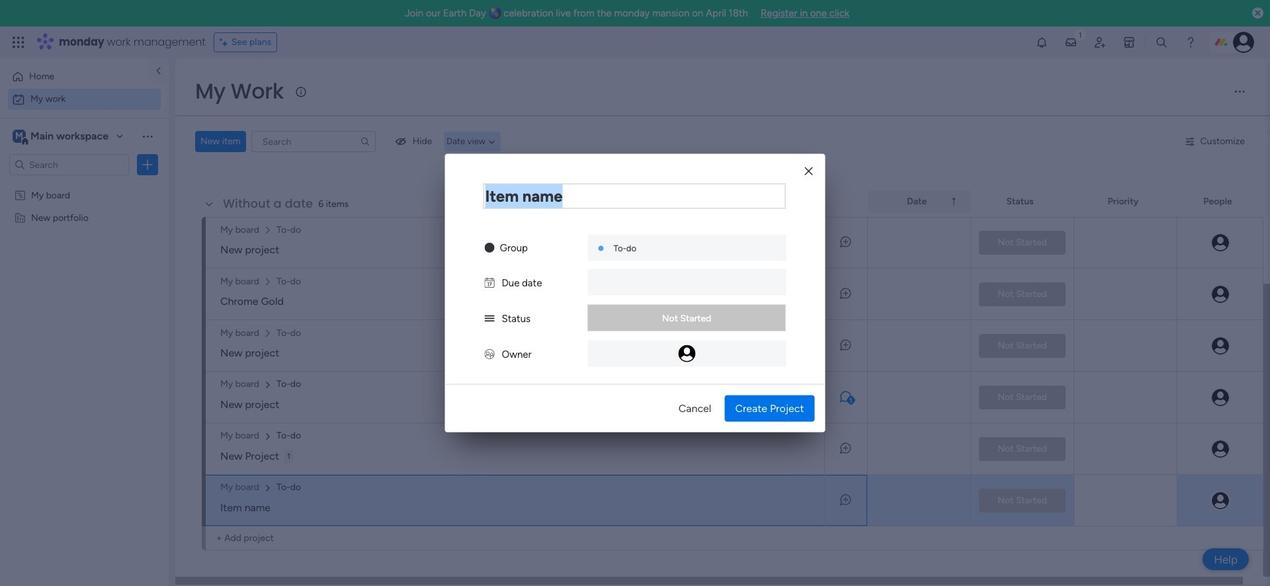 Task type: locate. For each thing, give the bounding box(es) containing it.
search everything image
[[1155, 36, 1168, 49]]

notifications image
[[1035, 36, 1049, 49]]

dialog
[[445, 154, 825, 432]]

workspace image
[[13, 129, 26, 144]]

column header
[[868, 191, 971, 213]]

Search in workspace field
[[28, 157, 110, 172]]

help image
[[1184, 36, 1197, 49]]

None search field
[[251, 131, 376, 152]]

option
[[8, 66, 141, 87], [8, 89, 161, 110], [0, 183, 169, 186]]

search image
[[360, 136, 370, 147]]

0 vertical spatial option
[[8, 66, 141, 87]]

workspace selection element
[[13, 128, 110, 146]]

monday marketplace image
[[1123, 36, 1136, 49]]

None field
[[483, 184, 786, 209]]

v2 sun image
[[485, 242, 495, 254]]

list box
[[0, 181, 169, 407]]



Task type: vqa. For each thing, say whether or not it's contained in the screenshot.
the dapulse date column Icon
yes



Task type: describe. For each thing, give the bounding box(es) containing it.
dapulse date column image
[[485, 277, 495, 289]]

1 vertical spatial option
[[8, 89, 161, 110]]

sort image
[[949, 196, 959, 207]]

v2 status image
[[485, 313, 495, 325]]

invite members image
[[1094, 36, 1107, 49]]

Filter dashboard by text search field
[[251, 131, 376, 152]]

update feed image
[[1064, 36, 1078, 49]]

1 image
[[1074, 27, 1086, 42]]

select product image
[[12, 36, 25, 49]]

2 vertical spatial option
[[0, 183, 169, 186]]

see plans image
[[219, 35, 231, 50]]

v2 multiple person column image
[[485, 348, 495, 360]]

jacob simon image
[[1233, 32, 1254, 53]]

close image
[[805, 166, 813, 176]]



